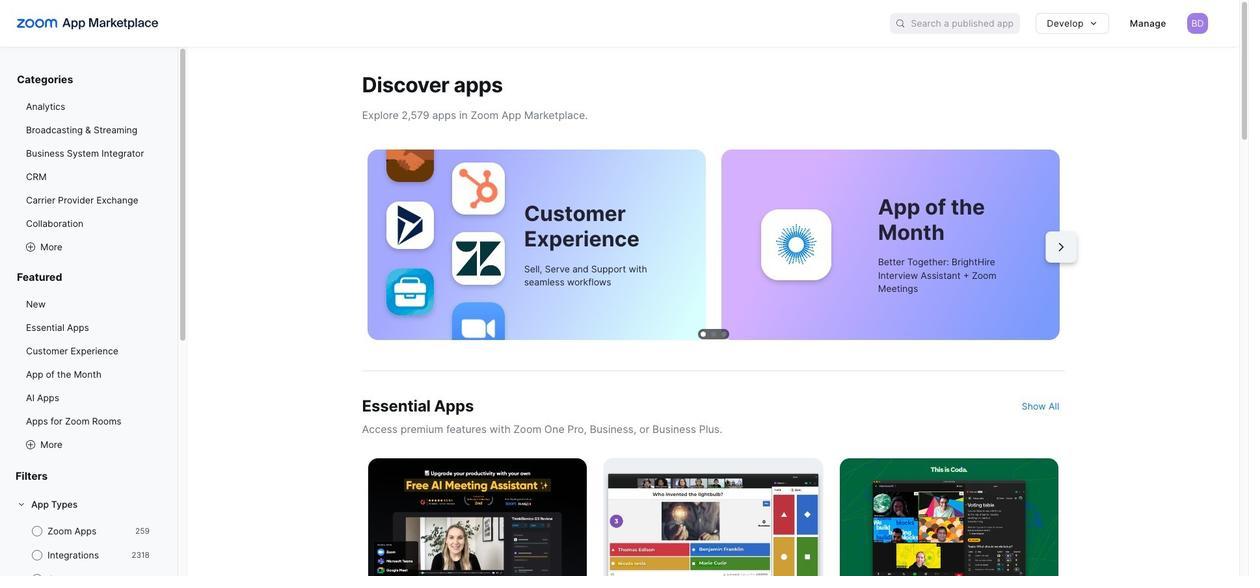 Task type: vqa. For each thing, say whether or not it's contained in the screenshot.
"banner" at the top of page
yes



Task type: locate. For each thing, give the bounding box(es) containing it.
banner
[[0, 0, 1240, 47]]

current user is barb dwyer element
[[1188, 13, 1209, 34]]

search a published app element
[[891, 13, 1021, 34]]

Search text field
[[911, 14, 1021, 33]]



